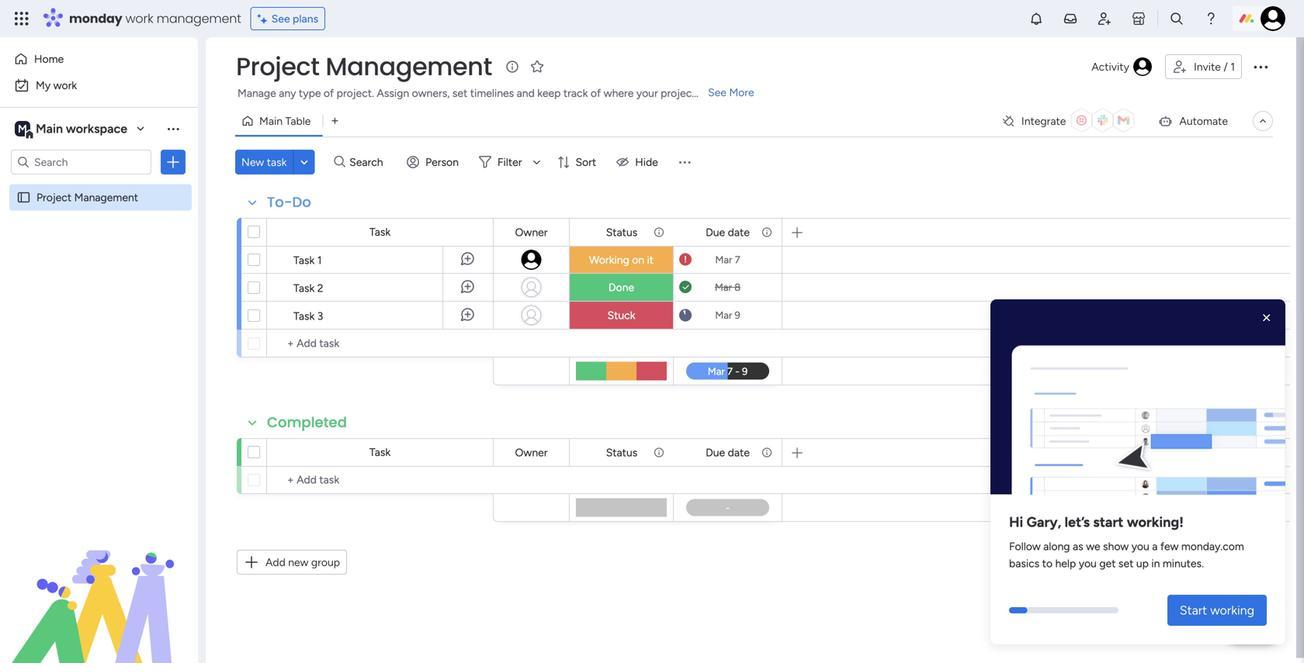 Task type: vqa. For each thing, say whether or not it's contained in the screenshot.
v2 overdue deadline icon
yes



Task type: locate. For each thing, give the bounding box(es) containing it.
options image
[[165, 154, 181, 170]]

1 due date field from the top
[[702, 224, 754, 241]]

project inside project management list box
[[36, 191, 72, 204]]

1 due from the top
[[706, 226, 725, 239]]

mar left 9
[[715, 309, 732, 322]]

set right owners,
[[452, 87, 468, 100]]

management
[[326, 49, 492, 84], [74, 191, 138, 204]]

work inside option
[[53, 79, 77, 92]]

0 vertical spatial status
[[606, 226, 638, 239]]

of right type in the top of the page
[[324, 87, 334, 100]]

get
[[1099, 557, 1116, 570]]

status for to-do
[[606, 226, 638, 239]]

3
[[317, 310, 323, 323]]

1 vertical spatial due
[[706, 446, 725, 460]]

main inside main table "button"
[[259, 115, 283, 128]]

2 owner field from the top
[[511, 444, 552, 461]]

task 3
[[293, 310, 323, 323]]

manage
[[238, 87, 276, 100]]

see inside button
[[271, 12, 290, 25]]

person button
[[401, 150, 468, 175]]

any
[[279, 87, 296, 100]]

see
[[271, 12, 290, 25], [708, 86, 727, 99]]

lottie animation element
[[991, 300, 1286, 501], [0, 507, 198, 664]]

1 vertical spatial + add task text field
[[275, 471, 486, 490]]

1
[[1231, 60, 1235, 73], [317, 254, 322, 267]]

collapse board header image
[[1257, 115, 1269, 127]]

1 status from the top
[[606, 226, 638, 239]]

0 horizontal spatial project
[[36, 191, 72, 204]]

you
[[1132, 540, 1150, 553], [1079, 557, 1097, 570]]

management inside list box
[[74, 191, 138, 204]]

new
[[288, 556, 309, 569]]

1 vertical spatial due date
[[706, 446, 750, 460]]

0 vertical spatial owner
[[515, 226, 548, 239]]

public board image
[[16, 190, 31, 205]]

task for task 2
[[293, 282, 315, 295]]

0 vertical spatial lottie animation element
[[991, 300, 1286, 501]]

person
[[425, 156, 459, 169]]

and
[[517, 87, 535, 100]]

main table
[[259, 115, 311, 128]]

2 due date from the top
[[706, 446, 750, 460]]

1 vertical spatial you
[[1079, 557, 1097, 570]]

new task button
[[235, 150, 293, 175]]

0 vertical spatial 1
[[1231, 60, 1235, 73]]

set
[[452, 87, 468, 100], [1119, 557, 1134, 570]]

main right workspace image
[[36, 121, 63, 136]]

0 horizontal spatial 1
[[317, 254, 322, 267]]

1 horizontal spatial project management
[[236, 49, 492, 84]]

1 vertical spatial mar
[[715, 281, 732, 294]]

Due date field
[[702, 224, 754, 241], [702, 444, 754, 461]]

0 vertical spatial project management
[[236, 49, 492, 84]]

1 vertical spatial set
[[1119, 557, 1134, 570]]

project management
[[236, 49, 492, 84], [36, 191, 138, 204]]

sort
[[576, 156, 596, 169]]

0 horizontal spatial you
[[1079, 557, 1097, 570]]

due
[[706, 226, 725, 239], [706, 446, 725, 460]]

0 vertical spatial due
[[706, 226, 725, 239]]

monday marketplace image
[[1131, 11, 1147, 26]]

see for see more
[[708, 86, 727, 99]]

0 horizontal spatial lottie animation image
[[0, 507, 198, 664]]

track
[[563, 87, 588, 100]]

start working
[[1180, 604, 1254, 618]]

project up the any
[[236, 49, 319, 84]]

main table button
[[235, 109, 322, 134]]

0 vertical spatial project
[[236, 49, 319, 84]]

date
[[728, 226, 750, 239], [728, 446, 750, 460]]

0 horizontal spatial see
[[271, 12, 290, 25]]

home option
[[9, 47, 189, 71]]

set left up
[[1119, 557, 1134, 570]]

7
[[735, 254, 740, 266]]

1 vertical spatial date
[[728, 446, 750, 460]]

m
[[18, 122, 27, 135]]

0 vertical spatial work
[[125, 10, 153, 27]]

add to favorites image
[[529, 59, 545, 74]]

1 up the 2
[[317, 254, 322, 267]]

home link
[[9, 47, 189, 71]]

1 of from the left
[[324, 87, 334, 100]]

you down we
[[1079, 557, 1097, 570]]

workspace
[[66, 121, 127, 136]]

see plans
[[271, 12, 318, 25]]

2 date from the top
[[728, 446, 750, 460]]

of right track
[[591, 87, 601, 100]]

0 horizontal spatial set
[[452, 87, 468, 100]]

you left a
[[1132, 540, 1150, 553]]

due date for first due date field
[[706, 226, 750, 239]]

9
[[735, 309, 740, 322]]

v2 done deadline image
[[679, 280, 692, 295]]

+ Add task text field
[[275, 335, 486, 353], [275, 471, 486, 490]]

mar left 8
[[715, 281, 732, 294]]

0 vertical spatial owner field
[[511, 224, 552, 241]]

1 vertical spatial project
[[36, 191, 72, 204]]

help button
[[1225, 619, 1279, 645]]

1 horizontal spatial main
[[259, 115, 283, 128]]

1 vertical spatial work
[[53, 79, 77, 92]]

task for task 3
[[293, 310, 315, 323]]

1 vertical spatial 1
[[317, 254, 322, 267]]

2 due date field from the top
[[702, 444, 754, 461]]

0 vertical spatial due date
[[706, 226, 750, 239]]

group
[[311, 556, 340, 569]]

1 date from the top
[[728, 226, 750, 239]]

main inside "workspace selection" element
[[36, 121, 63, 136]]

1 vertical spatial lottie animation image
[[0, 507, 198, 664]]

workspace options image
[[165, 121, 181, 136]]

column information image for completed
[[653, 447, 665, 459]]

1 horizontal spatial work
[[125, 10, 153, 27]]

1 owner from the top
[[515, 226, 548, 239]]

invite
[[1194, 60, 1221, 73]]

column information image for to-do
[[653, 226, 665, 239]]

1 status field from the top
[[602, 224, 641, 241]]

on
[[632, 253, 644, 267]]

1 vertical spatial due date field
[[702, 444, 754, 461]]

project management down the 'search in workspace' "field"
[[36, 191, 138, 204]]

main left table
[[259, 115, 283, 128]]

filter
[[498, 156, 522, 169]]

due date for first due date field from the bottom
[[706, 446, 750, 460]]

project right public board image on the left top of page
[[36, 191, 72, 204]]

my work option
[[9, 73, 189, 98]]

1 due date from the top
[[706, 226, 750, 239]]

work for my
[[53, 79, 77, 92]]

do
[[292, 193, 311, 212]]

see more link
[[706, 85, 756, 100]]

invite members image
[[1097, 11, 1112, 26]]

done
[[609, 281, 634, 294]]

show board description image
[[503, 59, 522, 75]]

see left plans
[[271, 12, 290, 25]]

0 horizontal spatial work
[[53, 79, 77, 92]]

management up assign
[[326, 49, 492, 84]]

1 horizontal spatial lottie animation image
[[991, 306, 1286, 501]]

0 vertical spatial date
[[728, 226, 750, 239]]

plans
[[293, 12, 318, 25]]

Owner field
[[511, 224, 552, 241], [511, 444, 552, 461]]

lottie animation image for right "lottie animation" element
[[991, 306, 1286, 501]]

0 horizontal spatial main
[[36, 121, 63, 136]]

Status field
[[602, 224, 641, 241], [602, 444, 641, 461]]

1 vertical spatial owner
[[515, 446, 548, 460]]

timelines
[[470, 87, 514, 100]]

2 status from the top
[[606, 446, 638, 460]]

see more
[[708, 86, 754, 99]]

gary orlando image
[[1261, 6, 1286, 31]]

2 status field from the top
[[602, 444, 641, 461]]

0 vertical spatial due date field
[[702, 224, 754, 241]]

owner
[[515, 226, 548, 239], [515, 446, 548, 460]]

automate
[[1179, 115, 1228, 128]]

management down the 'search in workspace' "field"
[[74, 191, 138, 204]]

main for main workspace
[[36, 121, 63, 136]]

2 due from the top
[[706, 446, 725, 460]]

8
[[734, 281, 741, 294]]

1 vertical spatial status
[[606, 446, 638, 460]]

lottie animation image
[[991, 306, 1286, 501], [0, 507, 198, 664]]

working
[[589, 253, 629, 267]]

1 horizontal spatial 1
[[1231, 60, 1235, 73]]

0 horizontal spatial management
[[74, 191, 138, 204]]

2 vertical spatial mar
[[715, 309, 732, 322]]

0 horizontal spatial project management
[[36, 191, 138, 204]]

project management up the project.
[[236, 49, 492, 84]]

1 horizontal spatial of
[[591, 87, 601, 100]]

2 of from the left
[[591, 87, 601, 100]]

notifications image
[[1029, 11, 1044, 26]]

1 horizontal spatial see
[[708, 86, 727, 99]]

more
[[729, 86, 754, 99]]

where
[[604, 87, 634, 100]]

monday
[[69, 10, 122, 27]]

see for see plans
[[271, 12, 290, 25]]

task for task 1
[[293, 254, 315, 267]]

new
[[241, 156, 264, 169]]

progress bar
[[1009, 608, 1027, 614]]

0 vertical spatial you
[[1132, 540, 1150, 553]]

1 vertical spatial management
[[74, 191, 138, 204]]

see plans button
[[250, 7, 325, 30]]

invite / 1
[[1194, 60, 1235, 73]]

1 horizontal spatial you
[[1132, 540, 1150, 553]]

0 vertical spatial + add task text field
[[275, 335, 486, 353]]

1 vertical spatial status field
[[602, 444, 641, 461]]

0 vertical spatial lottie animation image
[[991, 306, 1286, 501]]

1 horizontal spatial management
[[326, 49, 492, 84]]

1 vertical spatial project management
[[36, 191, 138, 204]]

To-Do field
[[263, 193, 315, 213]]

mar left 7
[[715, 254, 732, 266]]

2 owner from the top
[[515, 446, 548, 460]]

1 horizontal spatial set
[[1119, 557, 1134, 570]]

work right my
[[53, 79, 77, 92]]

1 vertical spatial see
[[708, 86, 727, 99]]

due date
[[706, 226, 750, 239], [706, 446, 750, 460]]

option
[[0, 184, 198, 187]]

see left more
[[708, 86, 727, 99]]

0 horizontal spatial of
[[324, 87, 334, 100]]

work right monday
[[125, 10, 153, 27]]

0 vertical spatial status field
[[602, 224, 641, 241]]

close image
[[1259, 311, 1275, 326]]

column information image
[[653, 226, 665, 239], [653, 447, 665, 459], [761, 447, 773, 459]]

Project Management field
[[232, 49, 496, 84]]

1 right /
[[1231, 60, 1235, 73]]

mar
[[715, 254, 732, 266], [715, 281, 732, 294], [715, 309, 732, 322]]

1 vertical spatial owner field
[[511, 444, 552, 461]]

0 vertical spatial see
[[271, 12, 290, 25]]

0 vertical spatial mar
[[715, 254, 732, 266]]

of
[[324, 87, 334, 100], [591, 87, 601, 100]]

task
[[369, 226, 391, 239], [293, 254, 315, 267], [293, 282, 315, 295], [293, 310, 315, 323], [369, 446, 391, 459]]

my work
[[36, 79, 77, 92]]

0 horizontal spatial lottie animation element
[[0, 507, 198, 664]]

mar for mar 8
[[715, 281, 732, 294]]

1 horizontal spatial project
[[236, 49, 319, 84]]



Task type: describe. For each thing, give the bounding box(es) containing it.
working
[[1210, 604, 1254, 618]]

mar for mar 7
[[715, 254, 732, 266]]

follow along as we show you a few monday.com basics to help you get set up in minutes.
[[1009, 540, 1244, 570]]

1 + add task text field from the top
[[275, 335, 486, 353]]

filter button
[[473, 150, 546, 175]]

Search in workspace field
[[33, 153, 130, 171]]

0 vertical spatial management
[[326, 49, 492, 84]]

work for monday
[[125, 10, 153, 27]]

angle down image
[[300, 156, 308, 168]]

my work link
[[9, 73, 189, 98]]

task 2
[[293, 282, 323, 295]]

management
[[157, 10, 241, 27]]

table
[[285, 115, 311, 128]]

mar 7
[[715, 254, 740, 266]]

project.
[[337, 87, 374, 100]]

your
[[636, 87, 658, 100]]

date for first due date field from the bottom
[[728, 446, 750, 460]]

help
[[1238, 624, 1266, 640]]

help image
[[1203, 11, 1219, 26]]

monday work management
[[69, 10, 241, 27]]

show
[[1103, 540, 1129, 553]]

main workspace
[[36, 121, 127, 136]]

let's
[[1065, 514, 1090, 531]]

manage any type of project. assign owners, set timelines and keep track of where your project stands.
[[238, 87, 733, 100]]

add view image
[[332, 115, 338, 127]]

v2 overdue deadline image
[[679, 253, 692, 267]]

in
[[1152, 557, 1160, 570]]

sort button
[[551, 150, 606, 175]]

it
[[647, 253, 654, 267]]

menu image
[[677, 154, 692, 170]]

due for first due date field
[[706, 226, 725, 239]]

project
[[661, 87, 696, 100]]

stands.
[[699, 87, 733, 100]]

my
[[36, 79, 51, 92]]

0 vertical spatial set
[[452, 87, 468, 100]]

up
[[1136, 557, 1149, 570]]

due for first due date field from the bottom
[[706, 446, 725, 460]]

mar for mar 9
[[715, 309, 732, 322]]

keep
[[537, 87, 561, 100]]

1 vertical spatial lottie animation element
[[0, 507, 198, 664]]

activity button
[[1085, 54, 1159, 79]]

task
[[267, 156, 287, 169]]

a
[[1152, 540, 1158, 553]]

integrate
[[1022, 115, 1066, 128]]

completed
[[267, 413, 347, 433]]

column information image
[[761, 226, 773, 239]]

select product image
[[14, 11, 29, 26]]

new task
[[241, 156, 287, 169]]

hide button
[[610, 150, 667, 175]]

task 1
[[293, 254, 322, 267]]

owner for first owner field from the bottom
[[515, 446, 548, 460]]

/
[[1224, 60, 1228, 73]]

integrate button
[[995, 105, 1145, 137]]

hi
[[1009, 514, 1023, 531]]

status field for completed
[[602, 444, 641, 461]]

owner for second owner field from the bottom
[[515, 226, 548, 239]]

status for completed
[[606, 446, 638, 460]]

type
[[299, 87, 321, 100]]

mar 8
[[715, 281, 741, 294]]

basics
[[1009, 557, 1040, 570]]

add
[[265, 556, 285, 569]]

start working button
[[1167, 595, 1267, 626]]

1 inside button
[[1231, 60, 1235, 73]]

1 owner field from the top
[[511, 224, 552, 241]]

main for main table
[[259, 115, 283, 128]]

arrow down image
[[527, 153, 546, 172]]

project management list box
[[0, 181, 198, 420]]

monday.com
[[1181, 540, 1244, 553]]

options image
[[1251, 57, 1270, 76]]

start
[[1180, 604, 1207, 618]]

set inside follow along as we show you a few monday.com basics to help you get set up in minutes.
[[1119, 557, 1134, 570]]

Completed field
[[263, 413, 351, 433]]

workspace selection element
[[15, 120, 130, 140]]

activity
[[1092, 60, 1129, 73]]

lottie animation image for the bottom "lottie animation" element
[[0, 507, 198, 664]]

mar 9
[[715, 309, 740, 322]]

status field for to-do
[[602, 224, 641, 241]]

we
[[1086, 540, 1100, 553]]

automate button
[[1152, 109, 1234, 134]]

gary,
[[1027, 514, 1061, 531]]

help
[[1055, 557, 1076, 570]]

2
[[317, 282, 323, 295]]

add new group button
[[237, 550, 347, 575]]

stuck
[[607, 309, 635, 322]]

2 + add task text field from the top
[[275, 471, 486, 490]]

to-do
[[267, 193, 311, 212]]

minutes.
[[1163, 557, 1204, 570]]

search everything image
[[1169, 11, 1185, 26]]

hi gary, let's start working!
[[1009, 514, 1184, 531]]

owners,
[[412, 87, 450, 100]]

v2 search image
[[334, 154, 346, 171]]

working!
[[1127, 514, 1184, 531]]

workspace image
[[15, 120, 30, 137]]

hide
[[635, 156, 658, 169]]

update feed image
[[1063, 11, 1078, 26]]

follow
[[1009, 540, 1041, 553]]

add new group
[[265, 556, 340, 569]]

to-
[[267, 193, 292, 212]]

as
[[1073, 540, 1083, 553]]

invite / 1 button
[[1165, 54, 1242, 79]]

home
[[34, 52, 64, 66]]

date for first due date field
[[728, 226, 750, 239]]

1 horizontal spatial lottie animation element
[[991, 300, 1286, 501]]

project management inside list box
[[36, 191, 138, 204]]

Search field
[[346, 151, 392, 173]]

few
[[1160, 540, 1179, 553]]

to
[[1042, 557, 1053, 570]]



